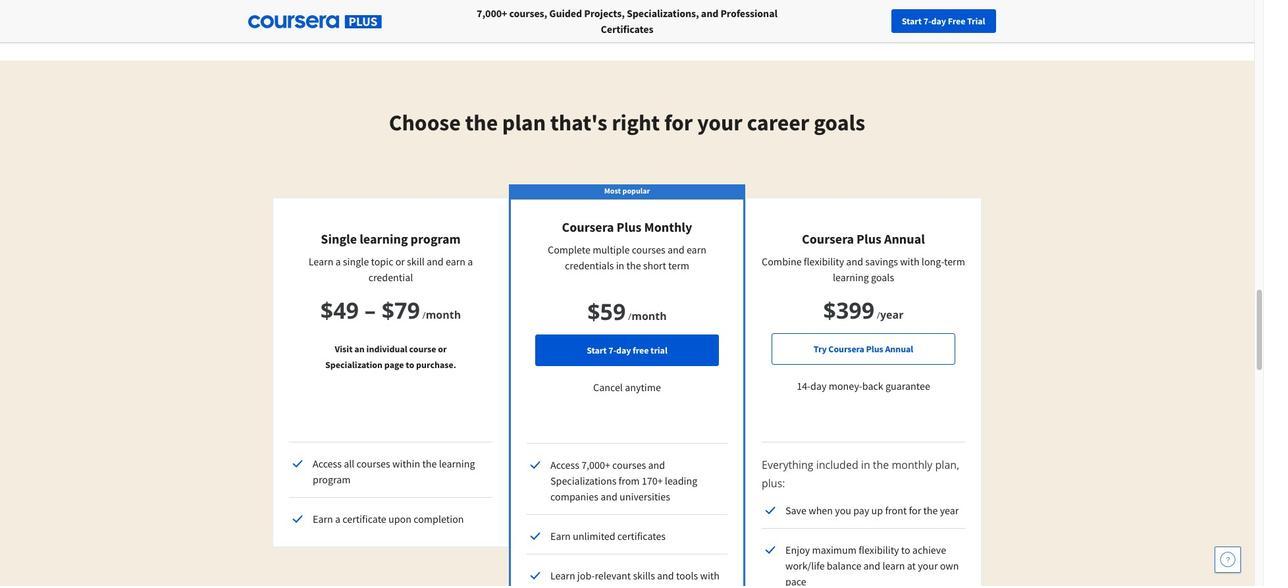 Task type: locate. For each thing, give the bounding box(es) containing it.
specialization
[[325, 359, 383, 371]]

courses right all
[[357, 457, 390, 470]]

earn for $59
[[550, 529, 571, 543]]

/ for $399
[[877, 309, 880, 321]]

/ right $59
[[628, 310, 632, 323]]

0 vertical spatial year
[[880, 307, 904, 322]]

0 horizontal spatial your
[[697, 109, 743, 136]]

upon
[[388, 512, 412, 525]]

learn a single topic or skill and earn a credential
[[309, 255, 473, 284]]

work/life
[[786, 559, 825, 572]]

or up purchase.
[[438, 343, 447, 355]]

0 vertical spatial learning
[[360, 230, 408, 247]]

and down "coursera plus annual"
[[846, 255, 863, 268]]

year right $399
[[880, 307, 904, 322]]

learn for learn a single topic or skill and earn a credential
[[309, 255, 333, 268]]

plus up back
[[866, 343, 883, 355]]

goals right career
[[814, 109, 865, 136]]

0 vertical spatial earn
[[313, 512, 333, 525]]

0 horizontal spatial start
[[587, 344, 607, 356]]

/ inside $59 / month
[[628, 310, 632, 323]]

learn inside learn job-relevant skills and tools with 1,000+ applied projects and hands-o
[[550, 569, 575, 582]]

/ right $399
[[877, 309, 880, 321]]

save  when you pay up front for the year
[[786, 504, 959, 517]]

0 horizontal spatial 7,000+
[[477, 7, 507, 20]]

within
[[392, 457, 420, 470]]

0 horizontal spatial 7-
[[609, 344, 616, 356]]

or left skill
[[396, 255, 405, 268]]

None search field
[[181, 8, 497, 35]]

free
[[948, 15, 965, 27]]

term inside complete multiple courses and earn credentials in the short term
[[668, 259, 689, 272]]

new
[[1012, 15, 1029, 27]]

1 horizontal spatial your
[[918, 559, 938, 572]]

learning right the within
[[439, 457, 475, 470]]

1 horizontal spatial 7,000+
[[582, 458, 610, 471]]

0 horizontal spatial in
[[616, 259, 624, 272]]

a right skill
[[468, 255, 473, 268]]

0 vertical spatial to
[[406, 359, 414, 371]]

the left the short
[[627, 259, 641, 272]]

1 vertical spatial learning
[[833, 271, 869, 284]]

0 vertical spatial or
[[396, 255, 405, 268]]

1 vertical spatial your
[[697, 109, 743, 136]]

/ for $59
[[628, 310, 632, 323]]

program inside access all courses within the learning program
[[313, 473, 351, 486]]

coursera right source:
[[556, 4, 595, 17]]

0 vertical spatial with
[[900, 255, 920, 268]]

14-day money-back guarantee
[[797, 379, 930, 392]]

in down multiple at the left of the page
[[616, 259, 624, 272]]

1 horizontal spatial learn
[[550, 569, 575, 582]]

7- for free
[[924, 15, 931, 27]]

1 vertical spatial learn
[[550, 569, 575, 582]]

day left money-
[[811, 379, 827, 392]]

1 horizontal spatial program
[[411, 230, 461, 247]]

your left career
[[697, 109, 743, 136]]

0 horizontal spatial to
[[406, 359, 414, 371]]

earn left unlimited
[[550, 529, 571, 543]]

and left the professional
[[701, 7, 719, 20]]

find your new career
[[974, 15, 1056, 27]]

learn up '1,000+'
[[550, 569, 575, 582]]

hands-
[[673, 585, 704, 586]]

specializations,
[[627, 7, 699, 20]]

1 horizontal spatial for
[[909, 504, 921, 517]]

learning up $399
[[833, 271, 869, 284]]

in inside "everything included in the monthly plan, plus:"
[[861, 458, 870, 472]]

program up skill
[[411, 230, 461, 247]]

$59
[[587, 296, 626, 327]]

1 vertical spatial start
[[587, 344, 607, 356]]

2 vertical spatial your
[[918, 559, 938, 572]]

170+
[[642, 474, 663, 487]]

earn down monthly
[[687, 243, 707, 256]]

annual
[[884, 230, 925, 247], [885, 343, 913, 355]]

to up at
[[901, 543, 910, 556]]

1 vertical spatial earn
[[550, 529, 571, 543]]

term
[[944, 255, 965, 268], [668, 259, 689, 272]]

for right the front
[[909, 504, 921, 517]]

projects,
[[584, 7, 625, 20]]

coursera right try
[[829, 343, 864, 355]]

the left monthly
[[873, 458, 889, 472]]

1 vertical spatial in
[[861, 458, 870, 472]]

1 horizontal spatial goals
[[871, 271, 894, 284]]

1 horizontal spatial month
[[632, 309, 667, 323]]

goals inside combine flexibility and savings with long-term learning goals
[[871, 271, 894, 284]]

topic
[[371, 255, 393, 268]]

earn left certificate
[[313, 512, 333, 525]]

day for free
[[616, 344, 631, 356]]

your inside enjoy maximum flexibility to achieve work/life balance and learn at your own pace
[[918, 559, 938, 572]]

0 horizontal spatial learning
[[360, 230, 408, 247]]

at
[[907, 559, 916, 572]]

single learning program
[[321, 230, 461, 247]]

goals for career
[[814, 109, 865, 136]]

program down all
[[313, 473, 351, 486]]

your down achieve
[[918, 559, 938, 572]]

courses,
[[509, 7, 547, 20]]

1 horizontal spatial to
[[901, 543, 910, 556]]

0 vertical spatial day
[[931, 15, 946, 27]]

most
[[604, 186, 621, 196]]

the inside complete multiple courses and earn credentials in the short term
[[627, 259, 641, 272]]

access inside access 7,000+ courses and specializations from 170+ leading companies and universities
[[550, 458, 579, 471]]

visit an individual course or specialization page to purchase.
[[325, 343, 456, 371]]

0 horizontal spatial month
[[426, 307, 461, 322]]

–
[[365, 295, 376, 325]]

for right the right
[[664, 109, 693, 136]]

plan,
[[935, 458, 959, 472]]

/
[[422, 309, 426, 321], [877, 309, 880, 321], [628, 310, 632, 323]]

and right skill
[[427, 255, 444, 268]]

combine
[[762, 255, 802, 268]]

2 vertical spatial day
[[811, 379, 827, 392]]

or for course
[[438, 343, 447, 355]]

1 vertical spatial 7-
[[609, 344, 616, 356]]

14-
[[797, 379, 811, 392]]

goals
[[814, 109, 865, 136], [871, 271, 894, 284]]

a left certificate
[[335, 512, 340, 525]]

1 vertical spatial flexibility
[[859, 543, 899, 556]]

1 vertical spatial program
[[313, 473, 351, 486]]

courses for 7,000+
[[612, 458, 646, 471]]

anytime
[[625, 381, 661, 394]]

0 horizontal spatial program
[[313, 473, 351, 486]]

multiple
[[593, 243, 630, 256]]

learn down single on the left top
[[309, 255, 333, 268]]

pay
[[853, 504, 869, 517]]

guarantee
[[886, 379, 930, 392]]

and inside learn a single topic or skill and earn a credential
[[427, 255, 444, 268]]

month inside $49 – $79 / month
[[426, 307, 461, 322]]

1 horizontal spatial in
[[861, 458, 870, 472]]

1 horizontal spatial earn
[[550, 529, 571, 543]]

$399 / year
[[823, 295, 904, 325]]

and down monthly
[[668, 243, 685, 256]]

or inside visit an individual course or specialization page to purchase.
[[438, 343, 447, 355]]

plus up multiple at the left of the page
[[617, 219, 642, 235]]

0 vertical spatial goals
[[814, 109, 865, 136]]

year
[[880, 307, 904, 322], [940, 504, 959, 517]]

day
[[931, 15, 946, 27], [616, 344, 631, 356], [811, 379, 827, 392]]

flexibility right combine
[[804, 255, 844, 268]]

2 horizontal spatial learning
[[833, 271, 869, 284]]

$79
[[382, 295, 420, 325]]

course
[[409, 343, 436, 355]]

annual up guarantee
[[885, 343, 913, 355]]

flexibility inside combine flexibility and savings with long-term learning goals
[[804, 255, 844, 268]]

popular
[[623, 186, 650, 196]]

1 horizontal spatial with
[[900, 255, 920, 268]]

short
[[643, 259, 666, 272]]

1 vertical spatial with
[[700, 569, 720, 582]]

access left all
[[313, 457, 342, 470]]

7,000+ left courses,
[[477, 7, 507, 20]]

to
[[406, 359, 414, 371], [901, 543, 910, 556]]

from
[[619, 474, 640, 487]]

and left learn
[[864, 559, 880, 572]]

single
[[321, 230, 357, 247]]

own
[[940, 559, 959, 572]]

your inside 'find your new career' link
[[992, 15, 1010, 27]]

a left single
[[336, 255, 341, 268]]

learning up topic
[[360, 230, 408, 247]]

1 horizontal spatial earn
[[687, 243, 707, 256]]

and inside the 7,000+ courses, guided projects, specializations, and professional certificates
[[701, 7, 719, 20]]

0 horizontal spatial /
[[422, 309, 426, 321]]

7- left free
[[609, 344, 616, 356]]

earn right skill
[[446, 255, 466, 268]]

monthly
[[644, 219, 692, 235]]

1 vertical spatial to
[[901, 543, 910, 556]]

year up achieve
[[940, 504, 959, 517]]

individual
[[366, 343, 407, 355]]

0 vertical spatial for
[[664, 109, 693, 136]]

7,000+ up specializations
[[582, 458, 610, 471]]

flexibility up learn
[[859, 543, 899, 556]]

program
[[411, 230, 461, 247], [313, 473, 351, 486]]

1 vertical spatial annual
[[885, 343, 913, 355]]

1 horizontal spatial flexibility
[[859, 543, 899, 556]]

0 vertical spatial in
[[616, 259, 624, 272]]

courses inside access 7,000+ courses and specializations from 170+ leading companies and universities
[[612, 458, 646, 471]]

with right tools
[[700, 569, 720, 582]]

your
[[992, 15, 1010, 27], [697, 109, 743, 136], [918, 559, 938, 572]]

skill
[[407, 255, 425, 268]]

0 vertical spatial 7-
[[924, 15, 931, 27]]

1 vertical spatial year
[[940, 504, 959, 517]]

and inside combine flexibility and savings with long-term learning goals
[[846, 255, 863, 268]]

coursera inside try coursera plus annual button
[[829, 343, 864, 355]]

courses up from
[[612, 458, 646, 471]]

1 horizontal spatial start
[[902, 15, 922, 27]]

2 horizontal spatial your
[[992, 15, 1010, 27]]

0 horizontal spatial learn
[[309, 255, 333, 268]]

try coursera plus annual
[[814, 343, 913, 355]]

2 vertical spatial learning
[[439, 457, 475, 470]]

2 horizontal spatial day
[[931, 15, 946, 27]]

savings
[[865, 255, 898, 268]]

that's
[[550, 109, 607, 136]]

learning inside combine flexibility and savings with long-term learning goals
[[833, 271, 869, 284]]

0 horizontal spatial term
[[668, 259, 689, 272]]

1 horizontal spatial year
[[940, 504, 959, 517]]

learn inside learn a single topic or skill and earn a credential
[[309, 255, 333, 268]]

1 vertical spatial goals
[[871, 271, 894, 284]]

day for free
[[931, 15, 946, 27]]

1 horizontal spatial or
[[438, 343, 447, 355]]

0 vertical spatial your
[[992, 15, 1010, 27]]

day left 'free'
[[931, 15, 946, 27]]

or inside learn a single topic or skill and earn a credential
[[396, 255, 405, 268]]

0 horizontal spatial earn
[[313, 512, 333, 525]]

learner
[[597, 4, 631, 17]]

7,000+ inside the 7,000+ courses, guided projects, specializations, and professional certificates
[[477, 7, 507, 20]]

0 vertical spatial flexibility
[[804, 255, 844, 268]]

/ inside $399 / year
[[877, 309, 880, 321]]

learning
[[360, 230, 408, 247], [833, 271, 869, 284], [439, 457, 475, 470]]

find
[[974, 15, 991, 27]]

month up free
[[632, 309, 667, 323]]

1 horizontal spatial term
[[944, 255, 965, 268]]

1 vertical spatial day
[[616, 344, 631, 356]]

goals down savings
[[871, 271, 894, 284]]

1 horizontal spatial /
[[628, 310, 632, 323]]

and
[[701, 7, 719, 20], [668, 243, 685, 256], [427, 255, 444, 268], [846, 255, 863, 268], [648, 458, 665, 471], [601, 490, 618, 503], [864, 559, 880, 572], [657, 569, 674, 582], [654, 585, 671, 586]]

with inside learn job-relevant skills and tools with 1,000+ applied projects and hands-o
[[700, 569, 720, 582]]

0 horizontal spatial earn
[[446, 255, 466, 268]]

to right page
[[406, 359, 414, 371]]

0 horizontal spatial year
[[880, 307, 904, 322]]

2 horizontal spatial /
[[877, 309, 880, 321]]

specializations
[[550, 474, 617, 487]]

earn
[[313, 512, 333, 525], [550, 529, 571, 543]]

the right the within
[[422, 457, 437, 470]]

earn
[[687, 243, 707, 256], [446, 255, 466, 268]]

0 vertical spatial start
[[902, 15, 922, 27]]

courses up the short
[[632, 243, 666, 256]]

in right included
[[861, 458, 870, 472]]

$59 / month
[[587, 296, 667, 327]]

courses inside complete multiple courses and earn credentials in the short term
[[632, 243, 666, 256]]

plus
[[617, 219, 642, 235], [857, 230, 882, 247], [866, 343, 883, 355]]

coursera up combine flexibility and savings with long-term learning goals
[[802, 230, 854, 247]]

/ inside $49 – $79 / month
[[422, 309, 426, 321]]

the inside access all courses within the learning program
[[422, 457, 437, 470]]

start left 'free'
[[902, 15, 922, 27]]

access inside access all courses within the learning program
[[313, 457, 342, 470]]

learn job-relevant skills and tools with 1,000+ applied projects and hands-o
[[550, 569, 720, 586]]

plus up savings
[[857, 230, 882, 247]]

your right find on the right
[[992, 15, 1010, 27]]

1 horizontal spatial access
[[550, 458, 579, 471]]

7-
[[924, 15, 931, 27], [609, 344, 616, 356]]

access up specializations
[[550, 458, 579, 471]]

with left the long-
[[900, 255, 920, 268]]

/ right $79
[[422, 309, 426, 321]]

start 7-day free trial button
[[891, 9, 996, 33]]

0 horizontal spatial with
[[700, 569, 720, 582]]

and inside enjoy maximum flexibility to achieve work/life balance and learn at your own pace
[[864, 559, 880, 572]]

1 horizontal spatial 7-
[[924, 15, 931, 27]]

day left free
[[616, 344, 631, 356]]

flexibility
[[804, 255, 844, 268], [859, 543, 899, 556]]

single
[[343, 255, 369, 268]]

with
[[900, 255, 920, 268], [700, 569, 720, 582]]

0 horizontal spatial goals
[[814, 109, 865, 136]]

courses inside access all courses within the learning program
[[357, 457, 390, 470]]

coursera
[[556, 4, 595, 17], [562, 219, 614, 235], [802, 230, 854, 247], [829, 343, 864, 355]]

1 vertical spatial 7,000+
[[582, 458, 610, 471]]

month up course
[[426, 307, 461, 322]]

7- left 'free'
[[924, 15, 931, 27]]

0 horizontal spatial access
[[313, 457, 342, 470]]

courses
[[632, 243, 666, 256], [357, 457, 390, 470], [612, 458, 646, 471]]

0 vertical spatial 7,000+
[[477, 7, 507, 20]]

0 vertical spatial learn
[[309, 255, 333, 268]]

1 horizontal spatial learning
[[439, 457, 475, 470]]

to inside visit an individual course or specialization page to purchase.
[[406, 359, 414, 371]]

balance
[[827, 559, 861, 572]]

plus for monthly
[[617, 219, 642, 235]]

certificates
[[618, 529, 666, 543]]

learn
[[309, 255, 333, 268], [550, 569, 575, 582]]

start up cancel
[[587, 344, 607, 356]]

1 horizontal spatial day
[[811, 379, 827, 392]]

included
[[816, 458, 858, 472]]

0 horizontal spatial or
[[396, 255, 405, 268]]

month
[[426, 307, 461, 322], [632, 309, 667, 323]]

1 vertical spatial or
[[438, 343, 447, 355]]

0 horizontal spatial flexibility
[[804, 255, 844, 268]]

a for learn a single topic or skill and earn a credential
[[336, 255, 341, 268]]

credential
[[369, 271, 413, 284]]

certificates
[[601, 22, 653, 36]]

0 horizontal spatial day
[[616, 344, 631, 356]]

annual up savings
[[884, 230, 925, 247]]

page
[[384, 359, 404, 371]]



Task type: vqa. For each thing, say whether or not it's contained in the screenshot.
1st Is from the bottom of the page
no



Task type: describe. For each thing, give the bounding box(es) containing it.
maximum
[[812, 543, 857, 556]]

coursera plus monthly
[[562, 219, 692, 235]]

$49
[[320, 295, 359, 325]]

7- for free
[[609, 344, 616, 356]]

most popular
[[604, 186, 650, 196]]

right
[[612, 109, 660, 136]]

annual inside button
[[885, 343, 913, 355]]

achieve
[[912, 543, 946, 556]]

enjoy maximum flexibility to achieve work/life balance and learn at your own pace
[[786, 543, 959, 586]]

save
[[786, 504, 807, 517]]

cancel
[[593, 381, 623, 394]]

and down skills
[[654, 585, 671, 586]]

choose the plan that's right for your career goals
[[389, 109, 865, 136]]

tools
[[676, 569, 698, 582]]

7,000+ inside access 7,000+ courses and specializations from 170+ leading companies and universities
[[582, 458, 610, 471]]

goals for learning
[[871, 271, 894, 284]]

start for start 7-day free trial
[[587, 344, 607, 356]]

try
[[814, 343, 827, 355]]

visit
[[335, 343, 353, 355]]

coursera plus annual
[[802, 230, 925, 247]]

flexibility inside enjoy maximum flexibility to achieve work/life balance and learn at your own pace
[[859, 543, 899, 556]]

an
[[354, 343, 365, 355]]

2023
[[713, 4, 734, 17]]

learn for learn job-relevant skills and tools with 1,000+ applied projects and hands-o
[[550, 569, 575, 582]]

everything
[[762, 458, 814, 472]]

help center image
[[1220, 552, 1236, 568]]

1 vertical spatial for
[[909, 504, 921, 517]]

job-
[[577, 569, 595, 582]]

plus for annual
[[857, 230, 882, 247]]

year inside $399 / year
[[880, 307, 904, 322]]

coursera up complete
[[562, 219, 614, 235]]

earn for $49
[[313, 512, 333, 525]]

learn
[[883, 559, 905, 572]]

unlimited
[[573, 529, 615, 543]]

completion
[[414, 512, 464, 525]]

and up "170+"
[[648, 458, 665, 471]]

or for topic
[[396, 255, 405, 268]]

and left tools
[[657, 569, 674, 582]]

try coursera plus annual button
[[772, 333, 955, 365]]

and down specializations
[[601, 490, 618, 503]]

0 vertical spatial annual
[[884, 230, 925, 247]]

a for earn a certificate upon completion
[[335, 512, 340, 525]]

0 horizontal spatial for
[[664, 109, 693, 136]]

up
[[872, 504, 883, 517]]

trial
[[967, 15, 985, 27]]

companies
[[550, 490, 598, 503]]

monthly
[[892, 458, 933, 472]]

enjoy
[[786, 543, 810, 556]]

access all courses within the learning program
[[313, 457, 475, 486]]

term inside combine flexibility and savings with long-term learning goals
[[944, 255, 965, 268]]

$399
[[823, 295, 875, 325]]

$49 – $79 / month
[[320, 295, 461, 325]]

in inside complete multiple courses and earn credentials in the short term
[[616, 259, 624, 272]]

earn inside complete multiple courses and earn credentials in the short term
[[687, 243, 707, 256]]

start 7-day free trial button
[[535, 334, 719, 366]]

combine flexibility and savings with long-term learning goals
[[762, 255, 965, 284]]

earn a certificate upon completion
[[313, 512, 464, 525]]

start for start 7-day free trial
[[902, 15, 922, 27]]

access 7,000+ courses and specializations from 170+ leading companies and universities
[[550, 458, 697, 503]]

skills
[[633, 569, 655, 582]]

complete multiple courses and earn credentials in the short term
[[548, 243, 707, 272]]

leading
[[665, 474, 697, 487]]

courses for all
[[357, 457, 390, 470]]

career
[[747, 109, 809, 136]]

universities
[[620, 490, 670, 503]]

certificate
[[343, 512, 386, 525]]

outcomes
[[633, 4, 678, 17]]

coursera plus image
[[248, 15, 382, 28]]

complete
[[548, 243, 591, 256]]

the inside "everything included in the monthly plan, plus:"
[[873, 458, 889, 472]]

to inside enjoy maximum flexibility to achieve work/life balance and learn at your own pace
[[901, 543, 910, 556]]

1,000+
[[550, 585, 579, 586]]

with inside combine flexibility and savings with long-term learning goals
[[900, 255, 920, 268]]

courses for multiple
[[632, 243, 666, 256]]

applied
[[581, 585, 615, 586]]

earn inside learn a single topic or skill and earn a credential
[[446, 255, 466, 268]]

find your new career link
[[967, 13, 1063, 30]]

the right the front
[[923, 504, 938, 517]]

projects
[[617, 585, 652, 586]]

everything included in the monthly plan, plus:
[[762, 458, 959, 491]]

source:
[[521, 4, 554, 17]]

access for access 7,000+ courses and specializations from 170+ leading companies and universities
[[550, 458, 579, 471]]

purchase.
[[416, 359, 456, 371]]

back
[[862, 379, 883, 392]]

money-
[[829, 379, 862, 392]]

front
[[885, 504, 907, 517]]

source: coursera learner outcomes survey 2023
[[521, 4, 734, 17]]

free
[[633, 344, 649, 356]]

relevant
[[595, 569, 631, 582]]

the left plan
[[465, 109, 498, 136]]

learning inside access all courses within the learning program
[[439, 457, 475, 470]]

professional
[[721, 7, 778, 20]]

plus inside button
[[866, 343, 883, 355]]

plan
[[502, 109, 546, 136]]

credentials
[[565, 259, 614, 272]]

you
[[835, 504, 851, 517]]

survey
[[680, 4, 711, 17]]

start 7-day free trial
[[902, 15, 985, 27]]

month inside $59 / month
[[632, 309, 667, 323]]

start 7-day free trial
[[587, 344, 668, 356]]

when
[[809, 504, 833, 517]]

and inside complete multiple courses and earn credentials in the short term
[[668, 243, 685, 256]]

7,000+ courses, guided projects, specializations, and professional certificates
[[477, 7, 778, 36]]

0 vertical spatial program
[[411, 230, 461, 247]]

access for access all courses within the learning program
[[313, 457, 342, 470]]



